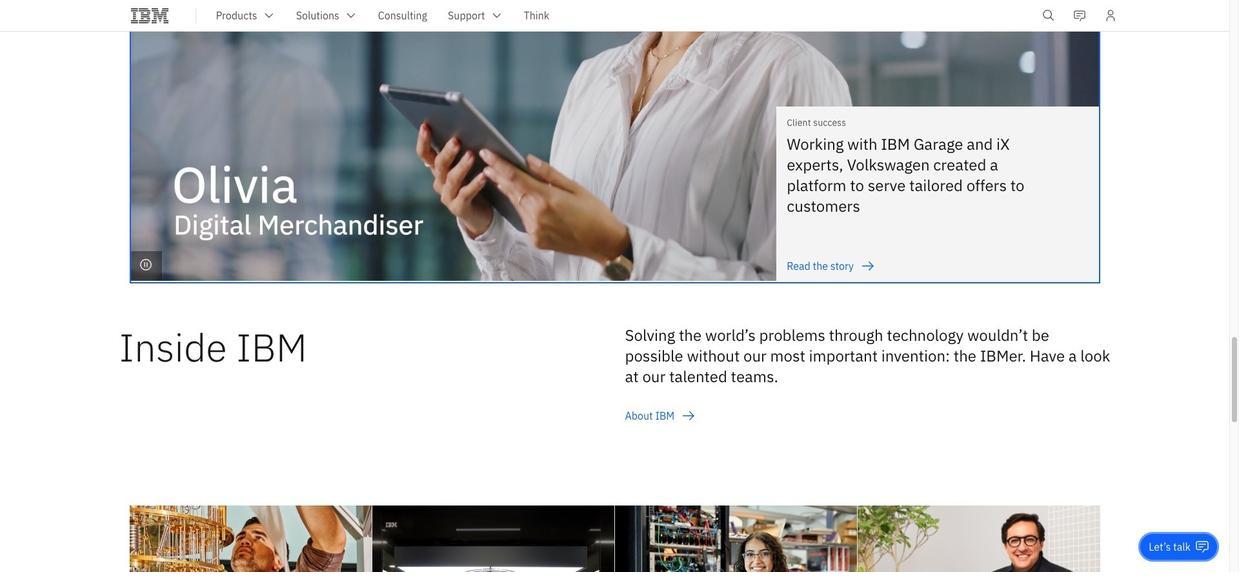 Task type: vqa. For each thing, say whether or not it's contained in the screenshot.
Your privacy choices Element
no



Task type: describe. For each thing, give the bounding box(es) containing it.
let's talk element
[[1150, 540, 1191, 554]]



